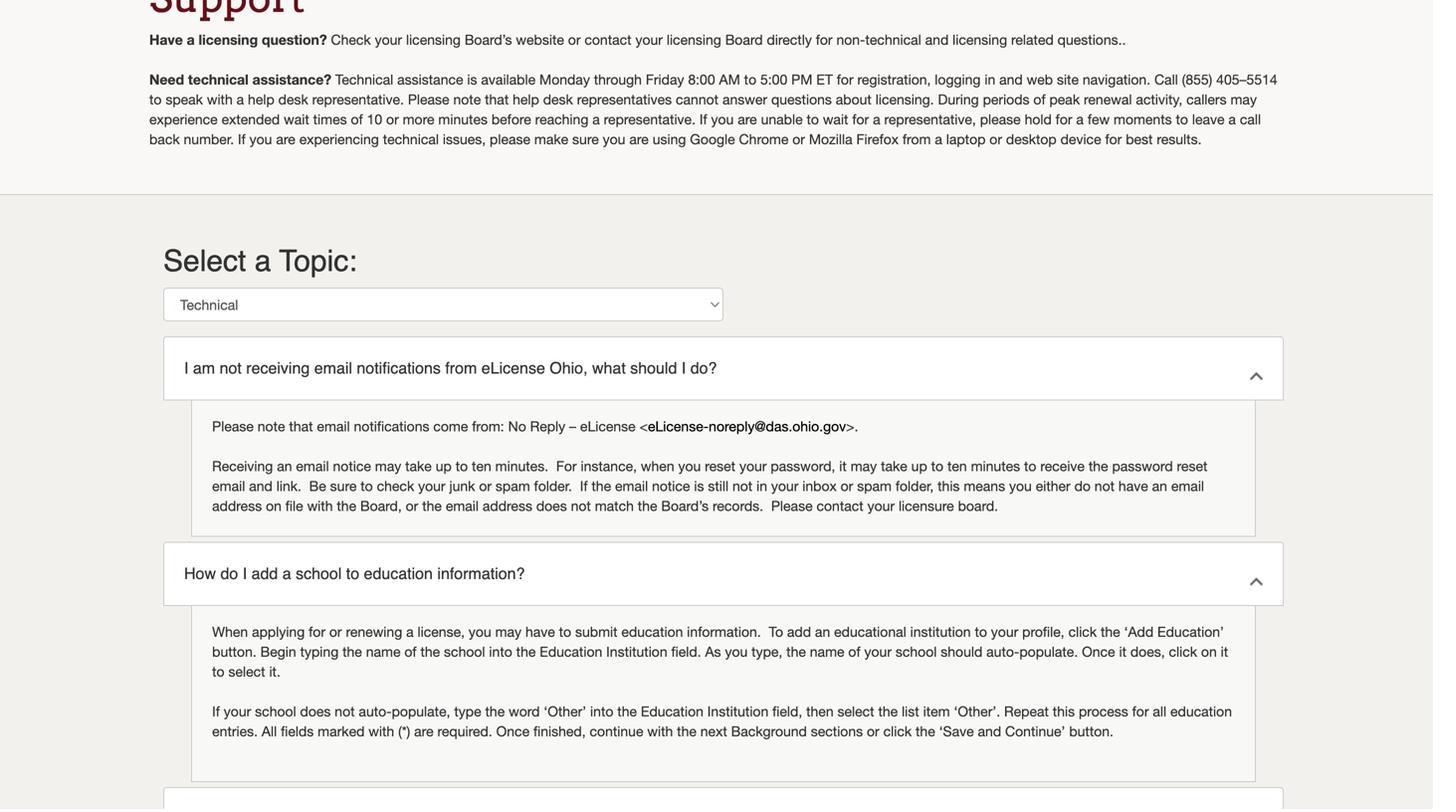 Task type: describe. For each thing, give the bounding box(es) containing it.
are inside if your school does not auto-populate, type the word 'other' into the education institution field, then select the list item 'other'. repeat this process for all education entries. all fields marked with (*) are required. once finished, continue with the next background sections or click the 'save and continue' button.
[[414, 723, 434, 739]]

type
[[454, 703, 481, 719]]

2 take from the left
[[881, 458, 908, 474]]

callers
[[1187, 91, 1227, 107]]

2 licensing from the left
[[406, 31, 461, 48]]

3 licensing from the left
[[667, 31, 721, 48]]

may up check
[[375, 458, 401, 474]]

of up populate,
[[404, 643, 417, 660]]

in inside technical assistance is available monday through friday 8:00 am to 5:00 pm et for registration, logging in and web site navigation. call (855) 405–5514 to speak with a help desk representative. please note that help desk representatives cannot answer questions about licensing. during periods of peak renewal activity, callers may experience extended wait times of 10 or more minutes before reaching a representative. if you are unable to wait for a representative, please hold for a few moments to leave a call back number. if you are experiencing technical issues, please make sure you are using google chrome or mozilla firefox from a laptop or desktop device for best results.
[[985, 71, 996, 88]]

make
[[534, 131, 568, 147]]

2 reset from the left
[[1177, 458, 1208, 474]]

or right inbox
[[841, 478, 853, 494]]

a left topic:
[[255, 244, 271, 278]]

1 vertical spatial an
[[1152, 478, 1168, 494]]

1 horizontal spatial i
[[243, 564, 247, 583]]

<
[[640, 418, 648, 434]]

does,
[[1131, 643, 1165, 660]]

it.
[[269, 663, 281, 680]]

or inside when applying for or renewing a license, you may have to submit education information.  to add an educational institution to your profile, click the 'add education' button. begin typing the name of the school into the education institution field. as you type, the name of your school should auto-populate. once it does, click on it to select it.
[[329, 623, 342, 640]]

a inside when applying for or renewing a license, you may have to submit education information.  to add an educational institution to your profile, click the 'add education' button. begin typing the name of the school into the education institution field. as you type, the name of your school should auto-populate. once it does, click on it to select it.
[[406, 623, 414, 640]]

a left call
[[1229, 111, 1236, 127]]

1 horizontal spatial it
[[1119, 643, 1127, 660]]

or right website
[[568, 31, 581, 48]]

entries.
[[212, 723, 258, 739]]

profile,
[[1022, 623, 1065, 640]]

auto- inside if your school does not auto-populate, type the word 'other' into the education institution field, then select the list item 'other'. repeat this process for all education entries. all fields marked with (*) are required. once finished, continue with the next background sections or click the 'save and continue' button.
[[359, 703, 392, 719]]

et
[[816, 71, 833, 88]]

from inside technical assistance is available monday through friday 8:00 am to 5:00 pm et for registration, logging in and web site navigation. call (855) 405–5514 to speak with a help desk representative. please note that help desk representatives cannot answer questions about licensing. during periods of peak renewal activity, callers may experience extended wait times of 10 or more minutes before reaching a representative. if you are unable to wait for a representative, please hold for a few moments to leave a call back number. if you are experiencing technical issues, please make sure you are using google chrome or mozilla firefox from a laptop or desktop device for best results.
[[903, 131, 931, 147]]

minutes inside receiving an email notice may take up to ten minutes.  for instance, when you reset your password, it may take up to ten minutes to receive the password reset email and link.  be sure to check your junk or spam folder.  if the email notice is still not in your inbox or spam folder, this means you either do not have an email address on file with the board, or the email address does not match the board's records.  please contact your licensure board.
[[971, 458, 1020, 474]]

logging
[[935, 71, 981, 88]]

be
[[309, 478, 326, 494]]

0 vertical spatial technical
[[865, 31, 921, 48]]

1 vertical spatial note
[[258, 418, 285, 434]]

0 vertical spatial education
[[364, 564, 433, 583]]

google
[[690, 131, 735, 147]]

the up word
[[516, 643, 536, 660]]

questions
[[771, 91, 832, 107]]

are down the extended
[[276, 131, 295, 147]]

not down password
[[1095, 478, 1115, 494]]

receiving
[[246, 359, 310, 377]]

with right continue
[[647, 723, 673, 739]]

representative,
[[884, 111, 976, 127]]

and up logging
[[925, 31, 949, 48]]

1 vertical spatial please
[[212, 418, 254, 434]]

a left few
[[1076, 111, 1084, 127]]

firefox
[[857, 131, 899, 147]]

1 take from the left
[[405, 458, 432, 474]]

junk
[[449, 478, 475, 494]]

your up friday
[[635, 31, 663, 48]]

a right have
[[187, 31, 195, 48]]

or right junk
[[479, 478, 492, 494]]

school inside if your school does not auto-populate, type the word 'other' into the education institution field, then select the list item 'other'. repeat this process for all education entries. all fields marked with (*) are required. once finished, continue with the next background sections or click the 'save and continue' button.
[[255, 703, 296, 719]]

to up junk
[[456, 458, 468, 474]]

select a topic:
[[163, 244, 357, 278]]

1 horizontal spatial click
[[1069, 623, 1097, 640]]

speak
[[166, 91, 203, 107]]

renewal
[[1084, 91, 1132, 107]]

reaching
[[535, 111, 589, 127]]

laptop
[[946, 131, 986, 147]]

1 ten from the left
[[472, 458, 491, 474]]

experience
[[149, 111, 218, 127]]

may down >.
[[851, 458, 877, 474]]

may inside when applying for or renewing a license, you may have to submit education information.  to add an educational institution to your profile, click the 'add education' button. begin typing the name of the school into the education institution field. as you type, the name of your school should auto-populate. once it does, click on it to select it.
[[495, 623, 522, 640]]

with inside receiving an email notice may take up to ten minutes.  for instance, when you reset your password, it may take up to ten minutes to receive the password reset email and link.  be sure to check your junk or spam folder.  if the email notice is still not in your inbox or spam folder, this means you either do not have an email address on file with the board, or the email address does not match the board's records.  please contact your licensure board.
[[307, 498, 333, 514]]

0 horizontal spatial i
[[184, 359, 189, 377]]

more
[[403, 111, 435, 127]]

not left match
[[571, 498, 591, 514]]

please inside technical assistance is available monday through friday 8:00 am to 5:00 pm et for registration, logging in and web site navigation. call (855) 405–5514 to speak with a help desk representative. please note that help desk representatives cannot answer questions about licensing. during periods of peak renewal activity, callers may experience extended wait times of 10 or more minutes before reaching a representative. if you are unable to wait for a representative, please hold for a few moments to leave a call back number. if you are experiencing technical issues, please make sure you are using google chrome or mozilla firefox from a laptop or desktop device for best results.
[[408, 91, 449, 107]]

for down few
[[1105, 131, 1122, 147]]

for right the "et"
[[837, 71, 854, 88]]

still
[[708, 478, 729, 494]]

405–5514
[[1217, 71, 1278, 88]]

auto- inside when applying for or renewing a license, you may have to submit education information.  to add an educational institution to your profile, click the 'add education' button. begin typing the name of the school into the education institution field. as you type, the name of your school should auto-populate. once it does, click on it to select it.
[[987, 643, 1020, 660]]

unable
[[761, 111, 803, 127]]

marked
[[318, 723, 365, 739]]

for down the peak
[[1056, 111, 1073, 127]]

education inside if your school does not auto-populate, type the word 'other' into the education institution field, then select the list item 'other'. repeat this process for all education entries. all fields marked with (*) are required. once finished, continue with the next background sections or click the 'save and continue' button.
[[641, 703, 704, 719]]

either
[[1036, 478, 1071, 494]]

times
[[313, 111, 347, 127]]

the left the board,
[[337, 498, 356, 514]]

with left (*)
[[369, 723, 394, 739]]

2 spam from the left
[[857, 478, 892, 494]]

come
[[433, 418, 468, 434]]

next
[[700, 723, 727, 739]]

1 vertical spatial click
[[1169, 643, 1197, 660]]

licensing.
[[876, 91, 934, 107]]

an inside when applying for or renewing a license, you may have to submit education information.  to add an educational institution to your profile, click the 'add education' button. begin typing the name of the school into the education institution field. as you type, the name of your school should auto-populate. once it does, click on it to select it.
[[815, 623, 830, 640]]

you down the extended
[[249, 131, 272, 147]]

you right license,
[[469, 623, 491, 640]]

of left 10
[[351, 111, 363, 127]]

you right when
[[678, 458, 701, 474]]

for
[[556, 458, 577, 474]]

0 vertical spatial an
[[277, 458, 292, 474]]

–
[[569, 418, 576, 434]]

on inside receiving an email notice may take up to ten minutes.  for instance, when you reset your password, it may take up to ten minutes to receive the password reset email and link.  be sure to check your junk or spam folder.  if the email notice is still not in your inbox or spam folder, this means you either do not have an email address on file with the board, or the email address does not match the board's records.  please contact your licensure board.
[[266, 498, 282, 514]]

to down 'when'
[[212, 663, 225, 680]]

if down cannot at the top
[[700, 111, 707, 127]]

or down check
[[406, 498, 418, 514]]

or right 'laptop'
[[990, 131, 1002, 147]]

>.
[[846, 418, 858, 434]]

in inside receiving an email notice may take up to ten minutes.  for instance, when you reset your password, it may take up to ten minutes to receive the password reset email and link.  be sure to check your junk or spam folder.  if the email notice is still not in your inbox or spam folder, this means you either do not have an email address on file with the board, or the email address does not match the board's records.  please contact your licensure board.
[[757, 478, 767, 494]]

0 horizontal spatial add
[[251, 564, 278, 583]]

password
[[1112, 458, 1173, 474]]

a down need technical assistance? on the top
[[237, 91, 244, 107]]

site
[[1057, 71, 1079, 88]]

1 address from the left
[[212, 498, 262, 514]]

0 vertical spatial please
[[980, 111, 1021, 127]]

word
[[509, 703, 540, 719]]

populate,
[[392, 703, 450, 719]]

your left licensure
[[868, 498, 895, 514]]

assistance?
[[253, 71, 331, 88]]

into inside when applying for or renewing a license, you may have to submit education information.  to add an educational institution to your profile, click the 'add education' button. begin typing the name of the school into the education institution field. as you type, the name of your school should auto-populate. once it does, click on it to select it.
[[489, 643, 512, 660]]

not right still on the bottom of the page
[[733, 478, 753, 494]]

your inside if your school does not auto-populate, type the word 'other' into the education institution field, then select the list item 'other'. repeat this process for all education entries. all fields marked with (*) are required. once finished, continue with the next background sections or click the 'save and continue' button.
[[224, 703, 251, 719]]

the down instance, at the left bottom
[[592, 478, 611, 494]]

or down unable
[[793, 131, 805, 147]]

'other'.
[[954, 703, 1000, 719]]

your down password,
[[771, 478, 799, 494]]

continue
[[590, 723, 643, 739]]

or right 10
[[386, 111, 399, 127]]

password,
[[771, 458, 836, 474]]

file
[[285, 498, 303, 514]]

you down representatives
[[603, 131, 626, 147]]

to right institution
[[975, 623, 987, 640]]

(855)
[[1182, 71, 1213, 88]]

1 wait from the left
[[284, 111, 309, 127]]

to up folder,
[[931, 458, 944, 474]]

of down the educational
[[848, 643, 861, 660]]

match
[[595, 498, 634, 514]]

school down institution
[[896, 643, 937, 660]]

institution
[[910, 623, 971, 640]]

check
[[377, 478, 414, 494]]

education'
[[1158, 623, 1224, 640]]

2 help from the left
[[513, 91, 539, 107]]

and inside if your school does not auto-populate, type the word 'other' into the education institution field, then select the list item 'other'. repeat this process for all education entries. all fields marked with (*) are required. once finished, continue with the next background sections or click the 'save and continue' button.
[[978, 723, 1001, 739]]

best
[[1126, 131, 1153, 147]]

the left list
[[878, 703, 898, 719]]

no
[[508, 418, 526, 434]]

'other'
[[544, 703, 586, 719]]

reply
[[530, 418, 566, 434]]

this inside if your school does not auto-populate, type the word 'other' into the education institution field, then select the list item 'other'. repeat this process for all education entries. all fields marked with (*) are required. once finished, continue with the next background sections or click the 'save and continue' button.
[[1053, 703, 1075, 719]]

1 up from the left
[[436, 458, 452, 474]]

technical assistance is available monday through friday 8:00 am to 5:00 pm et for registration, logging in and web site navigation. call (855) 405–5514 to speak with a help desk representative. please note that help desk representatives cannot answer questions about licensing. during periods of peak renewal activity, callers may experience extended wait times of 10 or more minutes before reaching a representative. if you are unable to wait for a representative, please hold for a few moments to leave a call back number. if you are experiencing technical issues, please make sure you are using google chrome or mozilla firefox from a laptop or desktop device for best results.
[[149, 71, 1278, 147]]

your down elicense-noreply@das.ohio.gov link
[[740, 458, 767, 474]]

school down license,
[[444, 643, 485, 660]]

to up results.
[[1176, 111, 1188, 127]]

5:00
[[760, 71, 788, 88]]

background
[[731, 723, 807, 739]]

answer
[[723, 91, 767, 107]]

a up applying
[[282, 564, 291, 583]]

when
[[641, 458, 674, 474]]

0 vertical spatial notifications
[[357, 359, 441, 377]]

1 desk from the left
[[278, 91, 308, 107]]

if down the extended
[[238, 131, 246, 147]]

1 vertical spatial please
[[490, 131, 531, 147]]

0 vertical spatial representative.
[[312, 91, 404, 107]]

do?
[[690, 359, 717, 377]]

or inside if your school does not auto-populate, type the word 'other' into the education institution field, then select the list item 'other'. repeat this process for all education entries. all fields marked with (*) are required. once finished, continue with the next background sections or click the 'save and continue' button.
[[867, 723, 880, 739]]

mozilla
[[809, 131, 853, 147]]

minutes inside technical assistance is available monday through friday 8:00 am to 5:00 pm et for registration, logging in and web site navigation. call (855) 405–5514 to speak with a help desk representative. please note that help desk representatives cannot answer questions about licensing. during periods of peak renewal activity, callers may experience extended wait times of 10 or more minutes before reaching a representative. if you are unable to wait for a representative, please hold for a few moments to leave a call back number. if you are experiencing technical issues, please make sure you are using google chrome or mozilla firefox from a laptop or desktop device for best results.
[[438, 111, 488, 127]]

process
[[1079, 703, 1128, 719]]

1 vertical spatial representative.
[[604, 111, 696, 127]]

2 wait from the left
[[823, 111, 849, 127]]

of down web
[[1034, 91, 1046, 107]]

button. inside when applying for or renewing a license, you may have to submit education information.  to add an educational institution to your profile, click the 'add education' button. begin typing the name of the school into the education institution field. as you type, the name of your school should auto-populate. once it does, click on it to select it.
[[212, 643, 257, 660]]

what
[[592, 359, 626, 377]]

select inside if your school does not auto-populate, type the word 'other' into the education institution field, then select the list item 'other'. repeat this process for all education entries. all fields marked with (*) are required. once finished, continue with the next background sections or click the 'save and continue' button.
[[838, 703, 874, 719]]

once inside if your school does not auto-populate, type the word 'other' into the education institution field, then select the list item 'other'. repeat this process for all education entries. all fields marked with (*) are required. once finished, continue with the next background sections or click the 'save and continue' button.
[[496, 723, 530, 739]]

2 name from the left
[[810, 643, 845, 660]]

for left non-
[[816, 31, 833, 48]]

your left profile,
[[991, 623, 1019, 640]]

related
[[1011, 31, 1054, 48]]

the left next
[[677, 723, 697, 739]]

the right type
[[485, 703, 505, 719]]

fields
[[281, 723, 314, 739]]

am
[[719, 71, 740, 88]]

1 help from the left
[[248, 91, 274, 107]]

hold
[[1025, 111, 1052, 127]]

1 reset from the left
[[705, 458, 736, 474]]

is inside technical assistance is available monday through friday 8:00 am to 5:00 pm et for registration, logging in and web site navigation. call (855) 405–5514 to speak with a help desk representative. please note that help desk representatives cannot answer questions about licensing. during periods of peak renewal activity, callers may experience extended wait times of 10 or more minutes before reaching a representative. if you are unable to wait for a representative, please hold for a few moments to leave a call back number. if you are experiencing technical issues, please make sure you are using google chrome or mozilla firefox from a laptop or desktop device for best results.
[[467, 71, 477, 88]]

and inside technical assistance is available monday through friday 8:00 am to 5:00 pm et for registration, logging in and web site navigation. call (855) 405–5514 to speak with a help desk representative. please note that help desk representatives cannot answer questions about licensing. during periods of peak renewal activity, callers may experience extended wait times of 10 or more minutes before reaching a representative. if you are unable to wait for a representative, please hold for a few moments to leave a call back number. if you are experiencing technical issues, please make sure you are using google chrome or mozilla firefox from a laptop or desktop device for best results.
[[999, 71, 1023, 88]]

non-
[[837, 31, 865, 48]]

to left submit
[[559, 623, 571, 640]]

the down renewing
[[343, 643, 362, 660]]

elicense-noreply@das.ohio.gov link
[[648, 418, 846, 434]]

add inside when applying for or renewing a license, you may have to submit education information.  to add an educational institution to your profile, click the 'add education' button. begin typing the name of the school into the education institution field. as you type, the name of your school should auto-populate. once it does, click on it to select it.
[[787, 623, 811, 640]]

elicense-
[[648, 418, 709, 434]]

peak
[[1050, 91, 1080, 107]]

a down representative,
[[935, 131, 942, 147]]

(*)
[[398, 723, 410, 739]]

registration,
[[858, 71, 931, 88]]

the right receive
[[1089, 458, 1108, 474]]

with inside technical assistance is available monday through friday 8:00 am to 5:00 pm et for registration, logging in and web site navigation. call (855) 405–5514 to speak with a help desk representative. please note that help desk representatives cannot answer questions about licensing. during periods of peak renewal activity, callers may experience extended wait times of 10 or more minutes before reaching a representative. if you are unable to wait for a representative, please hold for a few moments to leave a call back number. if you are experiencing technical issues, please make sure you are using google chrome or mozilla firefox from a laptop or desktop device for best results.
[[207, 91, 233, 107]]

are down answer
[[738, 111, 757, 127]]

all
[[262, 723, 277, 739]]

you right as
[[725, 643, 748, 660]]

chrome
[[739, 131, 789, 147]]

education inside if your school does not auto-populate, type the word 'other' into the education institution field, then select the list item 'other'. repeat this process for all education entries. all fields marked with (*) are required. once finished, continue with the next background sections or click the 'save and continue' button.
[[1171, 703, 1232, 719]]

should inside when applying for or renewing a license, you may have to submit education information.  to add an educational institution to your profile, click the 'add education' button. begin typing the name of the school into the education institution field. as you type, the name of your school should auto-populate. once it does, click on it to select it.
[[941, 643, 983, 660]]

once inside when applying for or renewing a license, you may have to submit education information.  to add an educational institution to your profile, click the 'add education' button. begin typing the name of the school into the education institution field. as you type, the name of your school should auto-populate. once it does, click on it to select it.
[[1082, 643, 1115, 660]]

for down the about
[[852, 111, 869, 127]]

your right check
[[375, 31, 402, 48]]

0 horizontal spatial technical
[[188, 71, 249, 88]]

and inside receiving an email notice may take up to ten minutes.  for instance, when you reset your password, it may take up to ten minutes to receive the password reset email and link.  be sure to check your junk or spam folder.  if the email notice is still not in your inbox or spam folder, this means you either do not have an email address on file with the board, or the email address does not match the board's records.  please contact your licensure board.
[[249, 478, 273, 494]]

select
[[163, 244, 246, 278]]

populate.
[[1020, 643, 1078, 660]]

web
[[1027, 71, 1053, 88]]

does inside receiving an email notice may take up to ten minutes.  for instance, when you reset your password, it may take up to ten minutes to receive the password reset email and link.  be sure to check your junk or spam folder.  if the email notice is still not in your inbox or spam folder, this means you either do not have an email address on file with the board, or the email address does not match the board's records.  please contact your licensure board.
[[536, 498, 567, 514]]

1 vertical spatial notice
[[652, 478, 690, 494]]

technical inside technical assistance is available monday through friday 8:00 am to 5:00 pm et for registration, logging in and web site navigation. call (855) 405–5514 to speak with a help desk representative. please note that help desk representatives cannot answer questions about licensing. during periods of peak renewal activity, callers may experience extended wait times of 10 or more minutes before reaching a representative. if you are unable to wait for a representative, please hold for a few moments to leave a call back number. if you are experiencing technical issues, please make sure you are using google chrome or mozilla firefox from a laptop or desktop device for best results.
[[383, 131, 439, 147]]

0 horizontal spatial that
[[289, 418, 313, 434]]



Task type: locate. For each thing, give the bounding box(es) containing it.
back
[[149, 131, 180, 147]]

elicense left ohio,
[[482, 359, 545, 377]]

0 vertical spatial in
[[985, 71, 996, 88]]

as
[[705, 643, 721, 660]]

about
[[836, 91, 872, 107]]

education up renewing
[[364, 564, 433, 583]]

institution inside when applying for or renewing a license, you may have to submit education information.  to add an educational institution to your profile, click the 'add education' button. begin typing the name of the school into the education institution field. as you type, the name of your school should auto-populate. once it does, click on it to select it.
[[606, 643, 668, 660]]

sure down reaching
[[572, 131, 599, 147]]

0 horizontal spatial address
[[212, 498, 262, 514]]

education up next
[[641, 703, 704, 719]]

may down information?
[[495, 623, 522, 640]]

school up all
[[255, 703, 296, 719]]

1 horizontal spatial name
[[810, 643, 845, 660]]

licensing up assistance
[[406, 31, 461, 48]]

1 vertical spatial technical
[[188, 71, 249, 88]]

instance,
[[581, 458, 637, 474]]

2 horizontal spatial an
[[1152, 478, 1168, 494]]

should right what
[[630, 359, 677, 377]]

note up the receiving
[[258, 418, 285, 434]]

it left does,
[[1119, 643, 1127, 660]]

1 horizontal spatial notice
[[652, 478, 690, 494]]

assistance
[[397, 71, 463, 88]]

to up the board,
[[361, 478, 373, 494]]

technical up registration,
[[865, 31, 921, 48]]

2 horizontal spatial education
[[1171, 703, 1232, 719]]

0 horizontal spatial should
[[630, 359, 677, 377]]

does down for
[[536, 498, 567, 514]]

auto-
[[987, 643, 1020, 660], [359, 703, 392, 719]]

when applying for or renewing a license, you may have to submit education information.  to add an educational institution to your profile, click the 'add education' button. begin typing the name of the school into the education institution field. as you type, the name of your school should auto-populate. once it does, click on it to select it.
[[212, 623, 1228, 680]]

typing
[[300, 643, 339, 660]]

add up applying
[[251, 564, 278, 583]]

that inside technical assistance is available monday through friday 8:00 am to 5:00 pm et for registration, logging in and web site navigation. call (855) 405–5514 to speak with a help desk representative. please note that help desk representatives cannot answer questions about licensing. during periods of peak renewal activity, callers may experience extended wait times of 10 or more minutes before reaching a representative. if you are unable to wait for a representative, please hold for a few moments to leave a call back number. if you are experiencing technical issues, please make sure you are using google chrome or mozilla firefox from a laptop or desktop device for best results.
[[485, 91, 509, 107]]

continue'
[[1005, 723, 1065, 739]]

is inside receiving an email notice may take up to ten minutes.  for instance, when you reset your password, it may take up to ten minutes to receive the password reset email and link.  be sure to check your junk or spam folder.  if the email notice is still not in your inbox or spam folder, this means you either do not have an email address on file with the board, or the email address does not match the board's records.  please contact your licensure board.
[[694, 478, 704, 494]]

the right match
[[638, 498, 657, 514]]

0 vertical spatial once
[[1082, 643, 1115, 660]]

0 vertical spatial do
[[1075, 478, 1091, 494]]

take up folder,
[[881, 458, 908, 474]]

you left either
[[1009, 478, 1032, 494]]

0 horizontal spatial board's
[[465, 31, 512, 48]]

0 vertical spatial minutes
[[438, 111, 488, 127]]

institution inside if your school does not auto-populate, type the word 'other' into the education institution field, then select the list item 'other'. repeat this process for all education entries. all fields marked with (*) are required. once finished, continue with the next background sections or click the 'save and continue' button.
[[707, 703, 769, 719]]

1 vertical spatial do
[[220, 564, 238, 583]]

take
[[405, 458, 432, 474], [881, 458, 908, 474]]

this up continue'
[[1053, 703, 1075, 719]]

2 vertical spatial an
[[815, 623, 830, 640]]

button. inside if your school does not auto-populate, type the word 'other' into the education institution field, then select the list item 'other'. repeat this process for all education entries. all fields marked with (*) are required. once finished, continue with the next background sections or click the 'save and continue' button.
[[1069, 723, 1114, 739]]

through
[[594, 71, 642, 88]]

0 vertical spatial click
[[1069, 623, 1097, 640]]

means
[[964, 478, 1005, 494]]

your
[[375, 31, 402, 48], [635, 31, 663, 48], [740, 458, 767, 474], [418, 478, 446, 494], [771, 478, 799, 494], [868, 498, 895, 514], [991, 623, 1019, 640], [864, 643, 892, 660], [224, 703, 251, 719]]

in right still on the bottom of the page
[[757, 478, 767, 494]]

call
[[1240, 111, 1261, 127]]

website
[[516, 31, 564, 48]]

auto- up repeat
[[987, 643, 1020, 660]]

spam left folder,
[[857, 478, 892, 494]]

extended
[[222, 111, 280, 127]]

then
[[806, 703, 834, 719]]

number.
[[184, 131, 234, 147]]

before
[[492, 111, 531, 127]]

to up renewing
[[346, 564, 359, 583]]

licensing up logging
[[953, 31, 1007, 48]]

institution down submit
[[606, 643, 668, 660]]

1 horizontal spatial that
[[485, 91, 509, 107]]

0 vertical spatial board's
[[465, 31, 512, 48]]

may inside technical assistance is available monday through friday 8:00 am to 5:00 pm et for registration, logging in and web site navigation. call (855) 405–5514 to speak with a help desk representative. please note that help desk representatives cannot answer questions about licensing. during periods of peak renewal activity, callers may experience extended wait times of 10 or more minutes before reaching a representative. if you are unable to wait for a representative, please hold for a few moments to leave a call back number. if you are experiencing technical issues, please make sure you are using google chrome or mozilla firefox from a laptop or desktop device for best results.
[[1231, 91, 1257, 107]]

1 horizontal spatial institution
[[707, 703, 769, 719]]

1 horizontal spatial education
[[622, 623, 683, 640]]

does inside if your school does not auto-populate, type the word 'other' into the education institution field, then select the list item 'other'. repeat this process for all education entries. all fields marked with (*) are required. once finished, continue with the next background sections or click the 'save and continue' button.
[[300, 703, 331, 719]]

monday
[[539, 71, 590, 88]]

1 horizontal spatial do
[[1075, 478, 1091, 494]]

button. down process
[[1069, 723, 1114, 739]]

4 licensing from the left
[[953, 31, 1007, 48]]

1 vertical spatial into
[[590, 703, 614, 719]]

not inside if your school does not auto-populate, type the word 'other' into the education institution field, then select the list item 'other'. repeat this process for all education entries. all fields marked with (*) are required. once finished, continue with the next background sections or click the 'save and continue' button.
[[335, 703, 355, 719]]

0 horizontal spatial this
[[938, 478, 960, 494]]

1 vertical spatial that
[[289, 418, 313, 434]]

leave
[[1192, 111, 1225, 127]]

1 vertical spatial this
[[1053, 703, 1075, 719]]

your up 'entries.'
[[224, 703, 251, 719]]

that up the be
[[289, 418, 313, 434]]

0 vertical spatial this
[[938, 478, 960, 494]]

field.
[[671, 643, 701, 660]]

0 horizontal spatial into
[[489, 643, 512, 660]]

0 vertical spatial does
[[536, 498, 567, 514]]

2 horizontal spatial it
[[1221, 643, 1228, 660]]

1 vertical spatial in
[[757, 478, 767, 494]]

1 horizontal spatial take
[[881, 458, 908, 474]]

the up continue
[[617, 703, 637, 719]]

this
[[938, 478, 960, 494], [1053, 703, 1075, 719]]

education inside when applying for or renewing a license, you may have to submit education information.  to add an educational institution to your profile, click the 'add education' button. begin typing the name of the school into the education institution field. as you type, the name of your school should auto-populate. once it does, click on it to select it.
[[622, 623, 683, 640]]

are left using
[[629, 131, 649, 147]]

into up word
[[489, 643, 512, 660]]

educational
[[834, 623, 906, 640]]

1 vertical spatial education
[[622, 623, 683, 640]]

1 vertical spatial notifications
[[354, 418, 429, 434]]

1 horizontal spatial once
[[1082, 643, 1115, 660]]

select inside when applying for or renewing a license, you may have to submit education information.  to add an educational institution to your profile, click the 'add education' button. begin typing the name of the school into the education institution field. as you type, the name of your school should auto-populate. once it does, click on it to select it.
[[228, 663, 265, 680]]

1 vertical spatial from
[[445, 359, 477, 377]]

1 vertical spatial should
[[941, 643, 983, 660]]

0 horizontal spatial is
[[467, 71, 477, 88]]

1 horizontal spatial auto-
[[987, 643, 1020, 660]]

have
[[149, 31, 183, 48]]

i right 'how'
[[243, 564, 247, 583]]

1 vertical spatial contact
[[817, 498, 864, 514]]

may
[[1231, 91, 1257, 107], [375, 458, 401, 474], [851, 458, 877, 474], [495, 623, 522, 640]]

school up applying
[[296, 564, 342, 583]]

education
[[364, 564, 433, 583], [622, 623, 683, 640], [1171, 703, 1232, 719]]

button.
[[212, 643, 257, 660], [1069, 723, 1114, 739]]

1 horizontal spatial elicense
[[580, 418, 636, 434]]

license,
[[418, 623, 465, 640]]

board,
[[360, 498, 402, 514]]

click inside if your school does not auto-populate, type the word 'other' into the education institution field, then select the list item 'other'. repeat this process for all education entries. all fields marked with (*) are required. once finished, continue with the next background sections or click the 'save and continue' button.
[[883, 723, 912, 739]]

desk
[[278, 91, 308, 107], [543, 91, 573, 107]]

1 horizontal spatial have
[[1119, 478, 1148, 494]]

help up before
[[513, 91, 539, 107]]

this inside receiving an email notice may take up to ten minutes.  for instance, when you reset your password, it may take up to ten minutes to receive the password reset email and link.  be sure to check your junk or spam folder.  if the email notice is still not in your inbox or spam folder, this means you either do not have an email address on file with the board, or the email address does not match the board's records.  please contact your licensure board.
[[938, 478, 960, 494]]

or up typing
[[329, 623, 342, 640]]

2 horizontal spatial technical
[[865, 31, 921, 48]]

list
[[902, 703, 919, 719]]

0 horizontal spatial education
[[364, 564, 433, 583]]

periods
[[983, 91, 1030, 107]]

take up check
[[405, 458, 432, 474]]

0 vertical spatial have
[[1119, 478, 1148, 494]]

field,
[[773, 703, 802, 719]]

1 horizontal spatial education
[[641, 703, 704, 719]]

0 horizontal spatial take
[[405, 458, 432, 474]]

a
[[187, 31, 195, 48], [237, 91, 244, 107], [592, 111, 600, 127], [873, 111, 880, 127], [1076, 111, 1084, 127], [1229, 111, 1236, 127], [935, 131, 942, 147], [255, 244, 271, 278], [282, 564, 291, 583], [406, 623, 414, 640]]

notifications up come
[[357, 359, 441, 377]]

1 vertical spatial board's
[[661, 498, 709, 514]]

experiencing
[[299, 131, 379, 147]]

i
[[184, 359, 189, 377], [682, 359, 686, 377], [243, 564, 247, 583]]

it right password,
[[839, 458, 847, 474]]

the
[[1089, 458, 1108, 474], [592, 478, 611, 494], [337, 498, 356, 514], [422, 498, 442, 514], [638, 498, 657, 514], [1101, 623, 1120, 640], [343, 643, 362, 660], [420, 643, 440, 660], [516, 643, 536, 660], [787, 643, 806, 660], [485, 703, 505, 719], [617, 703, 637, 719], [878, 703, 898, 719], [677, 723, 697, 739], [916, 723, 935, 739]]

have
[[1119, 478, 1148, 494], [525, 623, 555, 640]]

2 address from the left
[[483, 498, 532, 514]]

2 ten from the left
[[948, 458, 967, 474]]

0 vertical spatial from
[[903, 131, 931, 147]]

i am not receiving email notifications from elicense ohio, what should i do?
[[184, 359, 717, 377]]

1 spam from the left
[[496, 478, 530, 494]]

0 horizontal spatial sure
[[330, 478, 357, 494]]

you up google
[[711, 111, 734, 127]]

1 vertical spatial auto-
[[359, 703, 392, 719]]

ten up means
[[948, 458, 967, 474]]

1 licensing from the left
[[199, 31, 258, 48]]

auto- up the "marked" on the bottom left
[[359, 703, 392, 719]]

sure inside technical assistance is available monday through friday 8:00 am to 5:00 pm et for registration, logging in and web site navigation. call (855) 405–5514 to speak with a help desk representative. please note that help desk representatives cannot answer questions about licensing. during periods of peak renewal activity, callers may experience extended wait times of 10 or more minutes before reaching a representative. if you are unable to wait for a representative, please hold for a few moments to leave a call back number. if you are experiencing technical issues, please make sure you are using google chrome or mozilla firefox from a laptop or desktop device for best results.
[[572, 131, 599, 147]]

1 horizontal spatial select
[[838, 703, 874, 719]]

for left all
[[1132, 703, 1149, 719]]

into inside if your school does not auto-populate, type the word 'other' into the education institution field, then select the list item 'other'. repeat this process for all education entries. all fields marked with (*) are required. once finished, continue with the next background sections or click the 'save and continue' button.
[[590, 703, 614, 719]]

sections
[[811, 723, 863, 739]]

a right reaching
[[592, 111, 600, 127]]

repeat
[[1004, 703, 1049, 719]]

contact
[[585, 31, 632, 48], [817, 498, 864, 514]]

the down license,
[[420, 643, 440, 660]]

0 vertical spatial should
[[630, 359, 677, 377]]

a up 'firefox'
[[873, 111, 880, 127]]

name down renewing
[[366, 643, 401, 660]]

1 name from the left
[[366, 643, 401, 660]]

0 horizontal spatial elicense
[[482, 359, 545, 377]]

click
[[1069, 623, 1097, 640], [1169, 643, 1197, 660], [883, 723, 912, 739]]

all
[[1153, 703, 1167, 719]]

reset right password
[[1177, 458, 1208, 474]]

0 vertical spatial add
[[251, 564, 278, 583]]

0 horizontal spatial does
[[300, 703, 331, 719]]

1 horizontal spatial please
[[980, 111, 1021, 127]]

on inside when applying for or renewing a license, you may have to submit education information.  to add an educational institution to your profile, click the 'add education' button. begin typing the name of the school into the education institution field. as you type, the name of your school should auto-populate. once it does, click on it to select it.
[[1201, 643, 1217, 660]]

once
[[1082, 643, 1115, 660], [496, 723, 530, 739]]

technical
[[865, 31, 921, 48], [188, 71, 249, 88], [383, 131, 439, 147]]

please down before
[[490, 131, 531, 147]]

0 vertical spatial contact
[[585, 31, 632, 48]]

please
[[408, 91, 449, 107], [212, 418, 254, 434], [771, 498, 813, 514]]

0 horizontal spatial spam
[[496, 478, 530, 494]]

device
[[1061, 131, 1101, 147]]

help
[[248, 91, 274, 107], [513, 91, 539, 107]]

receiving an email notice may take up to ten minutes.  for instance, when you reset your password, it may take up to ten minutes to receive the password reset email and link.  be sure to check your junk or spam folder.  if the email notice is still not in your inbox or spam folder, this means you either do not have an email address on file with the board, or the email address does not match the board's records.  please contact your licensure board.
[[212, 458, 1208, 514]]

button. down 'when'
[[212, 643, 257, 660]]

1 vertical spatial institution
[[707, 703, 769, 719]]

required.
[[437, 723, 492, 739]]

name down the educational
[[810, 643, 845, 660]]

1 vertical spatial have
[[525, 623, 555, 640]]

sure inside receiving an email notice may take up to ten minutes.  for instance, when you reset your password, it may take up to ten minutes to receive the password reset email and link.  be sure to check your junk or spam folder.  if the email notice is still not in your inbox or spam folder, this means you either do not have an email address on file with the board, or the email address does not match the board's records.  please contact your licensure board.
[[330, 478, 357, 494]]

0 vertical spatial education
[[540, 643, 602, 660]]

up up folder,
[[911, 458, 927, 474]]

have inside receiving an email notice may take up to ten minutes.  for instance, when you reset your password, it may take up to ten minutes to receive the password reset email and link.  be sure to check your junk or spam folder.  if the email notice is still not in your inbox or spam folder, this means you either do not have an email address on file with the board, or the email address does not match the board's records.  please contact your licensure board.
[[1119, 478, 1148, 494]]

to down 'need'
[[149, 91, 162, 107]]

if inside receiving an email notice may take up to ten minutes.  for instance, when you reset your password, it may take up to ten minutes to receive the password reset email and link.  be sure to check your junk or spam folder.  if the email notice is still not in your inbox or spam folder, this means you either do not have an email address on file with the board, or the email address does not match the board's records.  please contact your licensure board.
[[580, 478, 588, 494]]

your left junk
[[418, 478, 446, 494]]

0 vertical spatial institution
[[606, 643, 668, 660]]

0 horizontal spatial click
[[883, 723, 912, 739]]

0 vertical spatial select
[[228, 663, 265, 680]]

1 horizontal spatial does
[[536, 498, 567, 514]]

the left 'add
[[1101, 623, 1120, 640]]

0 vertical spatial notice
[[333, 458, 371, 474]]

may down 405–5514
[[1231, 91, 1257, 107]]

0 vertical spatial button.
[[212, 643, 257, 660]]

how
[[184, 564, 216, 583]]

an down password
[[1152, 478, 1168, 494]]

add right to
[[787, 623, 811, 640]]

this up licensure
[[938, 478, 960, 494]]

your down the educational
[[864, 643, 892, 660]]

0 horizontal spatial representative.
[[312, 91, 404, 107]]

to down questions
[[807, 111, 819, 127]]

0 horizontal spatial contact
[[585, 31, 632, 48]]

0 horizontal spatial from
[[445, 359, 477, 377]]

an right to
[[815, 623, 830, 640]]

the right type,
[[787, 643, 806, 660]]

i left am
[[184, 359, 189, 377]]

for inside when applying for or renewing a license, you may have to submit education information.  to add an educational institution to your profile, click the 'add education' button. begin typing the name of the school into the education institution field. as you type, the name of your school should auto-populate. once it does, click on it to select it.
[[309, 623, 325, 640]]

1 horizontal spatial board's
[[661, 498, 709, 514]]

reset
[[705, 458, 736, 474], [1177, 458, 1208, 474]]

wait up mozilla
[[823, 111, 849, 127]]

1 vertical spatial sure
[[330, 478, 357, 494]]

do inside receiving an email notice may take up to ten minutes.  for instance, when you reset your password, it may take up to ten minutes to receive the password reset email and link.  be sure to check your junk or spam folder.  if the email notice is still not in your inbox or spam folder, this means you either do not have an email address on file with the board, or the email address does not match the board's records.  please contact your licensure board.
[[1075, 478, 1091, 494]]

it down education'
[[1221, 643, 1228, 660]]

1 vertical spatial elicense
[[580, 418, 636, 434]]

board.
[[958, 498, 998, 514]]

1 vertical spatial select
[[838, 703, 874, 719]]

to up either
[[1024, 458, 1037, 474]]

not right am
[[220, 359, 242, 377]]

spam right junk
[[496, 478, 530, 494]]

1 horizontal spatial on
[[1201, 643, 1217, 660]]

have inside when applying for or renewing a license, you may have to submit education information.  to add an educational institution to your profile, click the 'add education' button. begin typing the name of the school into the education institution field. as you type, the name of your school should auto-populate. once it does, click on it to select it.
[[525, 623, 555, 640]]

that
[[485, 91, 509, 107], [289, 418, 313, 434]]

ohio,
[[550, 359, 588, 377]]

please note that email notifications come from: no reply – elicense < elicense-noreply@das.ohio.gov >.
[[212, 418, 862, 434]]

it inside receiving an email notice may take up to ten minutes.  for instance, when you reset your password, it may take up to ten minutes to receive the password reset email and link.  be sure to check your junk or spam folder.  if the email notice is still not in your inbox or spam folder, this means you either do not have an email address on file with the board, or the email address does not match the board's records.  please contact your licensure board.
[[839, 458, 847, 474]]

note inside technical assistance is available monday through friday 8:00 am to 5:00 pm et for registration, logging in and web site navigation. call (855) 405–5514 to speak with a help desk representative. please note that help desk representatives cannot answer questions about licensing. during periods of peak renewal activity, callers may experience extended wait times of 10 or more minutes before reaching a representative. if you are unable to wait for a representative, please hold for a few moments to leave a call back number. if you are experiencing technical issues, please make sure you are using google chrome or mozilla firefox from a laptop or desktop device for best results.
[[453, 91, 481, 107]]

0 horizontal spatial help
[[248, 91, 274, 107]]

1 horizontal spatial help
[[513, 91, 539, 107]]

0 horizontal spatial once
[[496, 723, 530, 739]]

0 vertical spatial please
[[408, 91, 449, 107]]

please inside receiving an email notice may take up to ten minutes.  for instance, when you reset your password, it may take up to ten minutes to receive the password reset email and link.  be sure to check your junk or spam folder.  if the email notice is still not in your inbox or spam folder, this means you either do not have an email address on file with the board, or the email address does not match the board's records.  please contact your licensure board.
[[771, 498, 813, 514]]

education inside when applying for or renewing a license, you may have to submit education information.  to add an educational institution to your profile, click the 'add education' button. begin typing the name of the school into the education institution field. as you type, the name of your school should auto-populate. once it does, click on it to select it.
[[540, 643, 602, 660]]

0 horizontal spatial do
[[220, 564, 238, 583]]

renewing
[[346, 623, 402, 640]]

issues,
[[443, 131, 486, 147]]

0 horizontal spatial wait
[[284, 111, 309, 127]]

need
[[149, 71, 184, 88]]

not up the "marked" on the bottom left
[[335, 703, 355, 719]]

the down the item
[[916, 723, 935, 739]]

desktop
[[1006, 131, 1057, 147]]

folder,
[[896, 478, 934, 494]]

please down assistance
[[408, 91, 449, 107]]

does up fields
[[300, 703, 331, 719]]

licensing up 8:00
[[667, 31, 721, 48]]

activity,
[[1136, 91, 1183, 107]]

notifications left come
[[354, 418, 429, 434]]

0 vertical spatial is
[[467, 71, 477, 88]]

on
[[266, 498, 282, 514], [1201, 643, 1217, 660]]

1 horizontal spatial contact
[[817, 498, 864, 514]]

finished,
[[533, 723, 586, 739]]

if inside if your school does not auto-populate, type the word 'other' into the education institution field, then select the list item 'other'. repeat this process for all education entries. all fields marked with (*) are required. once finished, continue with the next background sections or click the 'save and continue' button.
[[212, 703, 220, 719]]

1 horizontal spatial in
[[985, 71, 996, 88]]

for up typing
[[309, 623, 325, 640]]

1 vertical spatial minutes
[[971, 458, 1020, 474]]

0 horizontal spatial please
[[212, 418, 254, 434]]

when
[[212, 623, 248, 640]]

board
[[725, 31, 763, 48]]

contact inside receiving an email notice may take up to ten minutes.  for instance, when you reset your password, it may take up to ten minutes to receive the password reset email and link.  be sure to check your junk or spam folder.  if the email notice is still not in your inbox or spam folder, this means you either do not have an email address on file with the board, or the email address does not match the board's records.  please contact your licensure board.
[[817, 498, 864, 514]]

1 horizontal spatial ten
[[948, 458, 967, 474]]

2 vertical spatial click
[[883, 723, 912, 739]]

the right the board,
[[422, 498, 442, 514]]

topic:
[[279, 244, 357, 278]]

0 horizontal spatial name
[[366, 643, 401, 660]]

for inside if your school does not auto-populate, type the word 'other' into the education institution field, then select the list item 'other'. repeat this process for all education entries. all fields marked with (*) are required. once finished, continue with the next background sections or click the 'save and continue' button.
[[1132, 703, 1149, 719]]

licensing
[[199, 31, 258, 48], [406, 31, 461, 48], [667, 31, 721, 48], [953, 31, 1007, 48]]

help up the extended
[[248, 91, 274, 107]]

click down education'
[[1169, 643, 1197, 660]]

0 horizontal spatial it
[[839, 458, 847, 474]]

few
[[1088, 111, 1110, 127]]

notice up the board,
[[333, 458, 371, 474]]

desk down "assistance?"
[[278, 91, 308, 107]]

to up answer
[[744, 71, 757, 88]]

technical down more
[[383, 131, 439, 147]]

during
[[938, 91, 979, 107]]

2 up from the left
[[911, 458, 927, 474]]

0 horizontal spatial desk
[[278, 91, 308, 107]]

1 horizontal spatial an
[[815, 623, 830, 640]]

have down password
[[1119, 478, 1148, 494]]

directly
[[767, 31, 812, 48]]

2 horizontal spatial i
[[682, 359, 686, 377]]

board's inside receiving an email notice may take up to ten minutes.  for instance, when you reset your password, it may take up to ten minutes to receive the password reset email and link.  be sure to check your junk or spam folder.  if the email notice is still not in your inbox or spam folder, this means you either do not have an email address on file with the board, or the email address does not match the board's records.  please contact your licensure board.
[[661, 498, 709, 514]]

cannot
[[676, 91, 719, 107]]

2 desk from the left
[[543, 91, 573, 107]]

1 horizontal spatial desk
[[543, 91, 573, 107]]



Task type: vqa. For each thing, say whether or not it's contained in the screenshot.
First link
no



